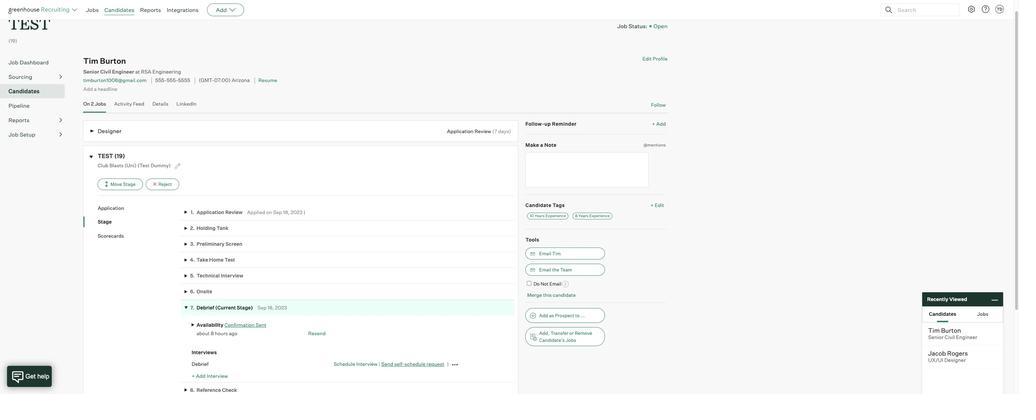Task type: describe. For each thing, give the bounding box(es) containing it.
confirmation
[[225, 322, 255, 328]]

job dashboard
[[8, 59, 49, 66]]

1 vertical spatial edit
[[655, 202, 665, 208]]

follow
[[651, 102, 666, 108]]

hours
[[215, 330, 228, 336]]

note
[[545, 142, 557, 148]]

td
[[998, 7, 1003, 12]]

jacob
[[929, 350, 947, 357]]

0 vertical spatial |
[[304, 209, 305, 215]]

1 horizontal spatial application
[[197, 209, 224, 215]]

years for 10
[[535, 214, 545, 219]]

edit profile
[[643, 56, 668, 62]]

headline
[[98, 86, 117, 92]]

add for add
[[216, 6, 227, 13]]

status:
[[629, 22, 648, 30]]

0 vertical spatial designer
[[98, 127, 122, 134]]

+ for + add
[[653, 121, 656, 127]]

do
[[534, 281, 540, 287]]

setup
[[20, 131, 35, 138]]

reference
[[197, 387, 221, 393]]

interviews
[[192, 349, 217, 355]]

1 vertical spatial 2023
[[275, 305, 287, 311]]

6.
[[190, 289, 195, 295]]

move stage
[[110, 181, 136, 187]]

(test
[[138, 162, 150, 168]]

burton for tim burton senior civil engineer at rsa engineering
[[100, 56, 126, 66]]

resend
[[308, 330, 326, 336]]

1 vertical spatial reports link
[[8, 116, 62, 124]]

rsa
[[141, 69, 151, 75]]

integrations
[[167, 6, 199, 13]]

configure image
[[968, 5, 977, 13]]

days)
[[499, 128, 511, 134]]

experience for 10 years experience
[[546, 214, 566, 219]]

this
[[544, 292, 552, 298]]

+ edit
[[651, 202, 665, 208]]

team
[[561, 267, 573, 273]]

0 vertical spatial debrief
[[197, 305, 214, 311]]

tim for tim burton senior civil engineer at rsa engineering
[[83, 56, 98, 66]]

confirmation sent button
[[225, 322, 267, 328]]

schedule
[[334, 361, 355, 367]]

email for email tim
[[540, 251, 552, 256]]

job for job setup
[[8, 131, 18, 138]]

recently viewed
[[928, 296, 968, 302]]

integrations link
[[167, 6, 199, 13]]

as
[[550, 313, 554, 319]]

application for application
[[98, 205, 124, 211]]

2 vertical spatial email
[[550, 281, 562, 287]]

scorecards link
[[98, 232, 181, 239]]

linkedin link
[[177, 101, 197, 111]]

0 vertical spatial review
[[475, 128, 492, 134]]

about
[[197, 330, 210, 336]]

email tim button
[[526, 248, 606, 260]]

job status:
[[618, 22, 648, 30]]

1 horizontal spatial candidates
[[104, 6, 134, 13]]

screen
[[226, 241, 243, 247]]

send self-schedule request link
[[382, 361, 445, 367]]

3. preliminary screen
[[190, 241, 243, 247]]

open
[[654, 22, 668, 30]]

at
[[135, 69, 140, 75]]

pipeline link
[[8, 102, 62, 110]]

tab list containing candidates
[[923, 307, 1004, 322]]

0 vertical spatial reports link
[[140, 6, 161, 13]]

linkedin
[[177, 101, 197, 107]]

0 vertical spatial (19)
[[8, 38, 17, 44]]

engineering
[[153, 69, 181, 75]]

add, transfer or remove candidate's jobs
[[540, 331, 593, 343]]

job setup link
[[8, 130, 62, 139]]

0 vertical spatial 2023
[[291, 209, 303, 215]]

remove
[[575, 331, 593, 336]]

club
[[98, 162, 108, 168]]

prospect
[[555, 313, 575, 319]]

take
[[197, 257, 208, 263]]

8 years experience link
[[573, 213, 613, 220]]

td button
[[995, 4, 1006, 15]]

+ for + edit
[[651, 202, 654, 208]]

@mentions link
[[644, 142, 666, 149]]

@mentions
[[644, 142, 666, 148]]

preliminary
[[197, 241, 225, 247]]

8 years experience
[[576, 214, 610, 219]]

sep 18, 2023
[[258, 305, 287, 311]]

years for 8
[[579, 214, 589, 219]]

2 555- from the left
[[167, 77, 178, 84]]

civil for tim burton senior civil engineer at rsa engineering
[[100, 69, 111, 75]]

1 vertical spatial stage
[[98, 219, 112, 225]]

1 horizontal spatial sep
[[273, 209, 282, 215]]

2
[[91, 101, 94, 107]]

interview for 5. technical interview
[[221, 273, 243, 279]]

not
[[541, 281, 549, 287]]

Do Not Email checkbox
[[527, 281, 532, 286]]

reject button
[[146, 179, 180, 190]]

email the team
[[540, 267, 573, 273]]

job for job dashboard
[[8, 59, 18, 66]]

8 inside availability confirmation sent about 8 hours ago
[[211, 330, 214, 336]]

request
[[427, 361, 445, 367]]

stage inside button
[[123, 181, 136, 187]]

senior for tim burton senior civil engineer
[[929, 334, 944, 341]]

1 vertical spatial |
[[379, 361, 380, 367]]

resend button
[[308, 330, 326, 336]]

jobs link
[[86, 6, 99, 13]]

stage)
[[237, 305, 253, 311]]

designer inside jacob rogers ux/ui designer
[[945, 357, 967, 364]]

engineer for tim burton senior civil engineer
[[957, 334, 978, 341]]

up
[[545, 121, 551, 127]]

pipeline
[[8, 102, 30, 109]]

on 2 jobs
[[83, 101, 106, 107]]

rogers
[[948, 350, 969, 357]]

check
[[222, 387, 237, 393]]

test for test (19)
[[98, 153, 113, 160]]

sourcing
[[8, 73, 32, 80]]

8.
[[190, 387, 195, 393]]

send
[[382, 361, 394, 367]]

1 555- from the left
[[155, 77, 167, 84]]

(gmt-
[[199, 77, 214, 84]]

follow-up reminder
[[526, 121, 577, 127]]

candidate
[[526, 202, 552, 208]]

activity feed link
[[114, 101, 144, 111]]

arizona
[[232, 77, 250, 84]]

job for job status:
[[618, 22, 628, 30]]

2. holding tank
[[190, 225, 229, 231]]



Task type: locate. For each thing, give the bounding box(es) containing it.
interview left send
[[357, 361, 378, 367]]

email right not
[[550, 281, 562, 287]]

tim up add a headline
[[83, 56, 98, 66]]

0 vertical spatial sep
[[273, 209, 282, 215]]

1 horizontal spatial experience
[[590, 214, 610, 219]]

1 vertical spatial interview
[[357, 361, 378, 367]]

2 years from the left
[[579, 214, 589, 219]]

make
[[526, 142, 540, 148]]

0 horizontal spatial years
[[535, 214, 545, 219]]

0 vertical spatial 18,
[[283, 209, 290, 215]]

interview for + add interview
[[207, 373, 228, 379]]

1 vertical spatial (19)
[[114, 153, 125, 160]]

a for add
[[94, 86, 97, 92]]

+ add link
[[653, 120, 666, 127]]

email for email the team
[[540, 267, 552, 273]]

1 vertical spatial sep
[[258, 305, 267, 311]]

8
[[576, 214, 578, 219], [211, 330, 214, 336]]

tim inside tim burton senior civil engineer at rsa engineering
[[83, 56, 98, 66]]

applied
[[247, 209, 265, 215]]

engineer inside tim burton senior civil engineer at rsa engineering
[[112, 69, 134, 75]]

tank
[[217, 225, 229, 231]]

viewed
[[950, 296, 968, 302]]

18, right stage)
[[268, 305, 274, 311]]

engineer inside 'tim burton senior civil engineer'
[[957, 334, 978, 341]]

on
[[83, 101, 90, 107]]

1 vertical spatial review
[[225, 209, 243, 215]]

add inside button
[[540, 313, 549, 319]]

reports link down pipeline "link"
[[8, 116, 62, 124]]

senior up jacob
[[929, 334, 944, 341]]

home
[[209, 257, 224, 263]]

recently
[[928, 296, 949, 302]]

0 vertical spatial edit
[[643, 56, 652, 62]]

0 horizontal spatial 18,
[[268, 305, 274, 311]]

0 vertical spatial candidates
[[104, 6, 134, 13]]

add,
[[540, 331, 550, 336]]

test (19)
[[98, 153, 125, 160]]

(uni)
[[125, 162, 137, 168]]

candidates link right jobs link
[[104, 6, 134, 13]]

senior
[[83, 69, 99, 75], [929, 334, 944, 341]]

0 horizontal spatial a
[[94, 86, 97, 92]]

civil inside tim burton senior civil engineer at rsa engineering
[[100, 69, 111, 75]]

application for application review (7 days)
[[447, 128, 474, 134]]

1 vertical spatial a
[[541, 142, 544, 148]]

1.
[[191, 209, 194, 215]]

merge
[[528, 292, 543, 298]]

the
[[553, 267, 560, 273]]

0 horizontal spatial engineer
[[112, 69, 134, 75]]

senior up add a headline
[[83, 69, 99, 75]]

0 horizontal spatial edit
[[643, 56, 652, 62]]

review left (7
[[475, 128, 492, 134]]

18, right on
[[283, 209, 290, 215]]

a
[[94, 86, 97, 92], [541, 142, 544, 148]]

1 horizontal spatial stage
[[123, 181, 136, 187]]

job dashboard link
[[8, 58, 62, 67]]

tab list
[[923, 307, 1004, 322]]

senior inside 'tim burton senior civil engineer'
[[929, 334, 944, 341]]

candidates link up pipeline "link"
[[8, 87, 62, 96]]

ux/ui
[[929, 357, 944, 364]]

candidate's
[[540, 338, 565, 343]]

burton inside tim burton senior civil engineer at rsa engineering
[[100, 56, 126, 66]]

add, transfer or remove candidate's jobs button
[[526, 327, 606, 346]]

1 horizontal spatial candidates link
[[104, 6, 134, 13]]

application inside "link"
[[98, 205, 124, 211]]

1 experience from the left
[[546, 214, 566, 219]]

0 horizontal spatial application
[[98, 205, 124, 211]]

application link
[[98, 205, 181, 211]]

experience for 8 years experience
[[590, 214, 610, 219]]

review
[[475, 128, 492, 134], [225, 209, 243, 215]]

1 horizontal spatial |
[[379, 361, 380, 367]]

stage right move
[[123, 181, 136, 187]]

0 horizontal spatial 8
[[211, 330, 214, 336]]

1 vertical spatial candidates link
[[8, 87, 62, 96]]

civil for tim burton senior civil engineer
[[945, 334, 956, 341]]

0 vertical spatial interview
[[221, 273, 243, 279]]

555-
[[155, 77, 167, 84], [167, 77, 178, 84]]

schedule
[[405, 361, 426, 367]]

a left headline
[[94, 86, 97, 92]]

+ add interview
[[192, 373, 228, 379]]

a for make
[[541, 142, 544, 148]]

add for add a headline
[[83, 86, 93, 92]]

1 horizontal spatial 18,
[[283, 209, 290, 215]]

1 vertical spatial 18,
[[268, 305, 274, 311]]

2 vertical spatial candidates
[[930, 311, 957, 317]]

2 vertical spatial interview
[[207, 373, 228, 379]]

1 vertical spatial burton
[[942, 327, 962, 334]]

sep right on
[[273, 209, 282, 215]]

jobs inside add, transfer or remove candidate's jobs
[[566, 338, 577, 343]]

civil inside 'tim burton senior civil engineer'
[[945, 334, 956, 341]]

greenhouse recruiting image
[[8, 6, 72, 14]]

debrief right the 7.
[[197, 305, 214, 311]]

(19) up blasts
[[114, 153, 125, 160]]

2 experience from the left
[[590, 214, 610, 219]]

self-
[[395, 361, 405, 367]]

1 years from the left
[[535, 214, 545, 219]]

jobs inside on 2 jobs link
[[95, 101, 106, 107]]

1 vertical spatial engineer
[[957, 334, 978, 341]]

|
[[304, 209, 305, 215], [379, 361, 380, 367]]

timburton1006@gmail.com link
[[83, 77, 147, 83]]

review up tank
[[225, 209, 243, 215]]

0 vertical spatial 8
[[576, 214, 578, 219]]

1 horizontal spatial review
[[475, 128, 492, 134]]

1 vertical spatial tim
[[553, 251, 561, 256]]

1 horizontal spatial (19)
[[114, 153, 125, 160]]

add for add as prospect to ...
[[540, 313, 549, 319]]

1 horizontal spatial 8
[[576, 214, 578, 219]]

candidates down sourcing
[[8, 88, 40, 95]]

civil up "rogers"
[[945, 334, 956, 341]]

burton up "rogers"
[[942, 327, 962, 334]]

job
[[618, 22, 628, 30], [8, 59, 18, 66], [8, 131, 18, 138]]

engineer for tim burton senior civil engineer at rsa engineering
[[112, 69, 134, 75]]

1 vertical spatial test
[[98, 153, 113, 160]]

application up 2. holding tank
[[197, 209, 224, 215]]

2 horizontal spatial application
[[447, 128, 474, 134]]

stage up scorecards
[[98, 219, 112, 225]]

0 vertical spatial candidates link
[[104, 6, 134, 13]]

burton for tim burton senior civil engineer
[[942, 327, 962, 334]]

4. take home test
[[190, 257, 235, 263]]

designer right ux/ui
[[945, 357, 967, 364]]

jobs inside tab list
[[978, 311, 989, 317]]

3.
[[190, 241, 195, 247]]

None text field
[[526, 152, 649, 187]]

0 vertical spatial civil
[[100, 69, 111, 75]]

07:00)
[[214, 77, 231, 84]]

1 horizontal spatial test
[[98, 153, 113, 160]]

0 vertical spatial job
[[618, 22, 628, 30]]

job left status:
[[618, 22, 628, 30]]

1 vertical spatial debrief
[[192, 361, 209, 367]]

email the team button
[[526, 264, 606, 276]]

1 horizontal spatial engineer
[[957, 334, 978, 341]]

club blasts (uni) (test dummy)
[[98, 162, 172, 168]]

test for test
[[8, 13, 50, 34]]

job setup
[[8, 131, 35, 138]]

designer up test (19)
[[98, 127, 122, 134]]

merge this candidate
[[528, 292, 576, 298]]

0 vertical spatial test
[[8, 13, 50, 34]]

blasts
[[109, 162, 124, 168]]

sep
[[273, 209, 282, 215], [258, 305, 267, 311]]

0 horizontal spatial sep
[[258, 305, 267, 311]]

0 horizontal spatial candidates link
[[8, 87, 62, 96]]

1 vertical spatial designer
[[945, 357, 967, 364]]

1 vertical spatial senior
[[929, 334, 944, 341]]

1 horizontal spatial tim
[[553, 251, 561, 256]]

tim burton senior civil engineer
[[929, 327, 978, 341]]

availability confirmation sent about 8 hours ago
[[197, 322, 267, 336]]

0 horizontal spatial experience
[[546, 214, 566, 219]]

reports link
[[140, 6, 161, 13], [8, 116, 62, 124]]

reports link left the integrations
[[140, 6, 161, 13]]

job up sourcing
[[8, 59, 18, 66]]

feed
[[133, 101, 144, 107]]

6. onsite
[[190, 289, 212, 295]]

2 vertical spatial job
[[8, 131, 18, 138]]

details link
[[152, 101, 169, 111]]

0 horizontal spatial tim
[[83, 56, 98, 66]]

senior for tim burton senior civil engineer at rsa engineering
[[83, 69, 99, 75]]

burton up "timburton1006@gmail.com" link
[[100, 56, 126, 66]]

8 inside 8 years experience link
[[576, 214, 578, 219]]

1. application review applied on  sep 18, 2023 |
[[191, 209, 305, 215]]

1 horizontal spatial 2023
[[291, 209, 303, 215]]

1 horizontal spatial senior
[[929, 334, 944, 341]]

0 horizontal spatial senior
[[83, 69, 99, 75]]

+ add
[[653, 121, 666, 127]]

candidates right jobs link
[[104, 6, 134, 13]]

1 vertical spatial 8
[[211, 330, 214, 336]]

8. reference check
[[190, 387, 237, 393]]

add inside popup button
[[216, 6, 227, 13]]

0 horizontal spatial |
[[304, 209, 305, 215]]

5.
[[190, 273, 195, 279]]

0 horizontal spatial 2023
[[275, 305, 287, 311]]

+
[[653, 121, 656, 127], [651, 202, 654, 208], [192, 373, 195, 379]]

a left note
[[541, 142, 544, 148]]

interview down test
[[221, 273, 243, 279]]

candidates down the recently viewed
[[930, 311, 957, 317]]

+ for + add interview
[[192, 373, 195, 379]]

interview up '8. reference check'
[[207, 373, 228, 379]]

holding
[[197, 225, 216, 231]]

tim burton senior civil engineer at rsa engineering
[[83, 56, 181, 75]]

job left setup
[[8, 131, 18, 138]]

add
[[216, 6, 227, 13], [83, 86, 93, 92], [657, 121, 666, 127], [540, 313, 549, 319], [196, 373, 206, 379]]

debrief down 'interviews'
[[192, 361, 209, 367]]

jacob rogers ux/ui designer
[[929, 350, 969, 364]]

1 vertical spatial candidates
[[8, 88, 40, 95]]

tim inside 'tim burton senior civil engineer'
[[929, 327, 941, 334]]

burton inside 'tim burton senior civil engineer'
[[942, 327, 962, 334]]

Search text field
[[897, 5, 954, 15]]

0 horizontal spatial test
[[8, 13, 50, 34]]

tim inside button
[[553, 251, 561, 256]]

application down move
[[98, 205, 124, 211]]

1 horizontal spatial reports link
[[140, 6, 161, 13]]

0 vertical spatial reports
[[140, 6, 161, 13]]

email up email the team in the right bottom of the page
[[540, 251, 552, 256]]

0 horizontal spatial review
[[225, 209, 243, 215]]

senior inside tim burton senior civil engineer at rsa engineering
[[83, 69, 99, 75]]

edit profile link
[[643, 56, 668, 62]]

engineer up "rogers"
[[957, 334, 978, 341]]

civil up timburton1006@gmail.com
[[100, 69, 111, 75]]

sent
[[256, 322, 267, 328]]

1 vertical spatial job
[[8, 59, 18, 66]]

2 horizontal spatial tim
[[929, 327, 941, 334]]

tim up the the
[[553, 251, 561, 256]]

schedule interview | send self-schedule request
[[334, 361, 445, 367]]

experience
[[546, 214, 566, 219], [590, 214, 610, 219]]

reports down pipeline
[[8, 117, 30, 124]]

2 vertical spatial tim
[[929, 327, 941, 334]]

0 vertical spatial engineer
[[112, 69, 134, 75]]

0 horizontal spatial reports link
[[8, 116, 62, 124]]

0 horizontal spatial stage
[[98, 219, 112, 225]]

1 horizontal spatial civil
[[945, 334, 956, 341]]

1 vertical spatial civil
[[945, 334, 956, 341]]

0 horizontal spatial burton
[[100, 56, 126, 66]]

email
[[540, 251, 552, 256], [540, 267, 552, 273], [550, 281, 562, 287]]

0 vertical spatial a
[[94, 86, 97, 92]]

0 vertical spatial tim
[[83, 56, 98, 66]]

1 horizontal spatial reports
[[140, 6, 161, 13]]

1 horizontal spatial burton
[[942, 327, 962, 334]]

technical
[[197, 273, 220, 279]]

10 years experience link
[[528, 213, 569, 220]]

make a note
[[526, 142, 557, 148]]

reports left the integrations
[[140, 6, 161, 13]]

1 horizontal spatial years
[[579, 214, 589, 219]]

engineer up timburton1006@gmail.com
[[112, 69, 134, 75]]

candidates inside tab list
[[930, 311, 957, 317]]

0 horizontal spatial (19)
[[8, 38, 17, 44]]

0 vertical spatial +
[[653, 121, 656, 127]]

application review (7 days)
[[447, 128, 511, 134]]

0 vertical spatial email
[[540, 251, 552, 256]]

scorecards
[[98, 233, 124, 239]]

email left the the
[[540, 267, 552, 273]]

tim up jacob
[[929, 327, 941, 334]]

1 vertical spatial +
[[651, 202, 654, 208]]

1 vertical spatial email
[[540, 267, 552, 273]]

resume
[[259, 77, 277, 83]]

1 horizontal spatial a
[[541, 142, 544, 148]]

candidate tags
[[526, 202, 565, 208]]

8 down availability at the bottom left of the page
[[211, 330, 214, 336]]

(19) down test link
[[8, 38, 17, 44]]

tags
[[553, 202, 565, 208]]

tools
[[526, 237, 540, 243]]

1 vertical spatial reports
[[8, 117, 30, 124]]

stage link
[[98, 219, 181, 225]]

0 horizontal spatial candidates
[[8, 88, 40, 95]]

tim for tim burton senior civil engineer
[[929, 327, 941, 334]]

sep right stage)
[[258, 305, 267, 311]]

2 horizontal spatial candidates
[[930, 311, 957, 317]]

8 right 10 years experience
[[576, 214, 578, 219]]

application left (7
[[447, 128, 474, 134]]

0 horizontal spatial civil
[[100, 69, 111, 75]]

0 vertical spatial senior
[[83, 69, 99, 75]]

...
[[581, 313, 585, 319]]

0 horizontal spatial reports
[[8, 117, 30, 124]]

add as prospect to ...
[[540, 313, 585, 319]]



Task type: vqa. For each thing, say whether or not it's contained in the screenshot.
Pipeline 'link'
yes



